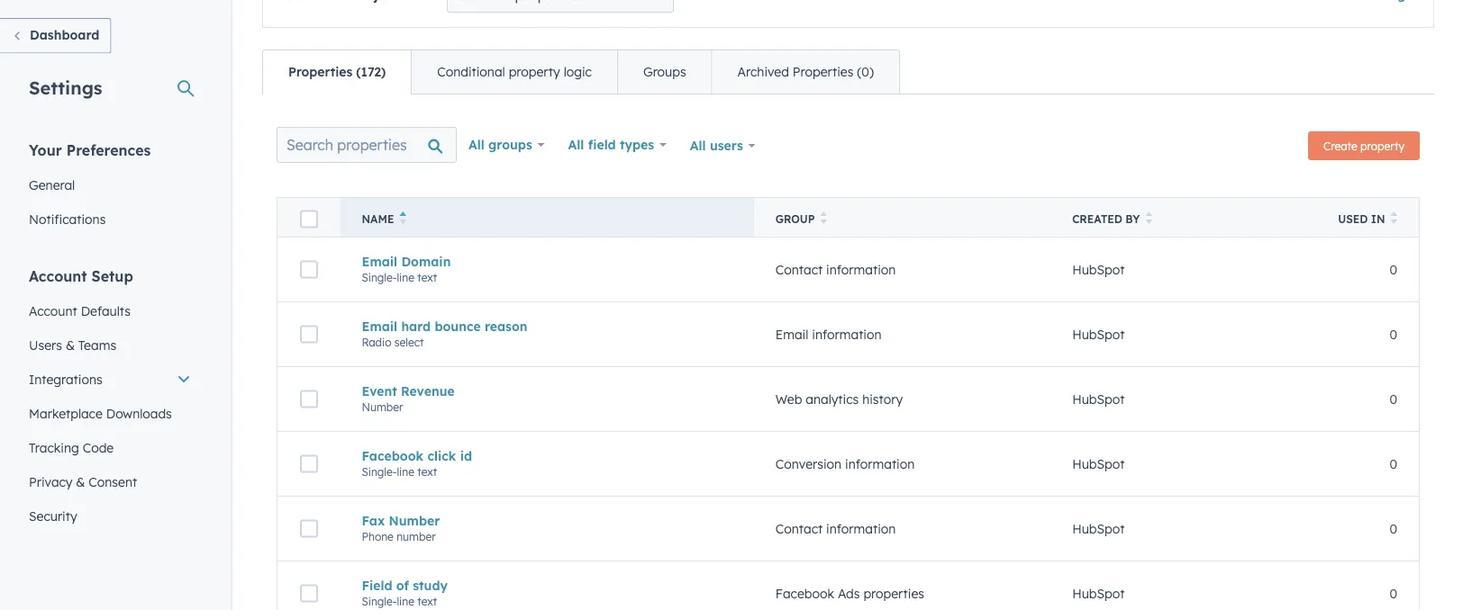 Task type: describe. For each thing, give the bounding box(es) containing it.
email information
[[776, 327, 882, 343]]

integrations button
[[18, 363, 202, 397]]

tracking code
[[29, 440, 114, 456]]

created by button
[[1051, 198, 1312, 237]]

hubspot for fax number
[[1073, 522, 1125, 537]]

of
[[396, 578, 409, 594]]

notifications
[[29, 211, 106, 227]]

email for email hard bounce reason
[[362, 319, 397, 335]]

number inside the fax number phone number
[[389, 513, 440, 529]]

line for of
[[397, 595, 414, 609]]

id
[[460, 449, 472, 464]]

general link
[[18, 168, 202, 202]]

facebook for facebook click id single-line text
[[362, 449, 424, 464]]

hubspot for event revenue
[[1073, 392, 1125, 408]]

event revenue button
[[362, 384, 732, 399]]

field of study single-line text
[[362, 578, 448, 609]]

1 properties from the left
[[288, 64, 353, 80]]

facebook click id single-line text
[[362, 449, 472, 479]]

facebook for facebook ads properties
[[776, 586, 834, 602]]

all users button
[[678, 127, 767, 165]]

property for conditional
[[509, 64, 560, 80]]

email domain button
[[362, 254, 732, 270]]

ascending sort. press to sort descending. image
[[400, 212, 406, 224]]

name button
[[340, 198, 754, 237]]

created by
[[1073, 213, 1140, 226]]

fax number button
[[362, 513, 732, 529]]

single- for facebook
[[362, 466, 397, 479]]

email domain single-line text
[[362, 254, 451, 285]]

press to sort. image for group
[[821, 212, 827, 224]]

hard
[[401, 319, 431, 335]]

general
[[29, 177, 75, 193]]

information for email hard bounce reason
[[812, 327, 882, 343]]

0 for email hard bounce reason
[[1390, 327, 1398, 343]]

reason
[[485, 319, 528, 335]]

all field types button
[[557, 127, 678, 163]]

revenue
[[401, 384, 455, 399]]

all users
[[690, 138, 743, 154]]

logic
[[564, 64, 592, 80]]

users
[[29, 337, 62, 353]]

tab panel containing all groups
[[262, 94, 1435, 611]]

marketplace downloads link
[[18, 397, 202, 431]]

hubspot for field of study
[[1073, 586, 1125, 602]]

groups
[[643, 64, 686, 80]]

field of study button
[[362, 578, 732, 594]]

integrations
[[29, 372, 102, 387]]

conditional property logic link
[[411, 50, 617, 94]]

defaults
[[81, 303, 131, 319]]

preferences
[[66, 141, 151, 159]]

contact for email domain
[[776, 262, 823, 278]]

properties
[[864, 586, 925, 602]]

contact information for fax number
[[776, 522, 896, 537]]

ads
[[838, 586, 860, 602]]

select
[[395, 336, 424, 349]]

name
[[362, 213, 394, 226]]

text inside email domain single-line text
[[417, 271, 437, 285]]

click
[[427, 449, 456, 464]]

press to sort. element for group
[[821, 212, 827, 227]]

fax number phone number
[[362, 513, 440, 544]]

field
[[362, 578, 392, 594]]

2 properties from the left
[[793, 64, 854, 80]]

event
[[362, 384, 397, 399]]

text for click
[[417, 466, 437, 479]]

setup
[[91, 267, 133, 285]]

property for create
[[1361, 139, 1405, 153]]

tracking
[[29, 440, 79, 456]]

all for all field types
[[568, 137, 584, 153]]

tab list containing properties (172)
[[262, 50, 900, 95]]

your preferences
[[29, 141, 151, 159]]

0 for fax number
[[1390, 522, 1398, 537]]

marketplace downloads
[[29, 406, 172, 422]]

history
[[863, 392, 903, 408]]

email hard bounce reason button
[[362, 319, 732, 335]]

your
[[29, 141, 62, 159]]

downloads
[[106, 406, 172, 422]]

field
[[588, 137, 616, 153]]

information for email domain
[[826, 262, 896, 278]]

number
[[397, 531, 436, 544]]

dashboard link
[[0, 18, 111, 54]]

all groups button
[[457, 127, 557, 163]]

email up web
[[776, 327, 809, 343]]

create property
[[1324, 139, 1405, 153]]

account setup element
[[18, 266, 202, 534]]

all for all users
[[690, 138, 706, 154]]

press to sort. element for created by
[[1146, 212, 1152, 227]]

by
[[1126, 213, 1140, 226]]



Task type: locate. For each thing, give the bounding box(es) containing it.
ascending sort. press to sort descending. element
[[400, 212, 406, 227]]

press to sort. element for used in
[[1391, 212, 1398, 227]]

3 line from the top
[[397, 595, 414, 609]]

line up the fax number phone number
[[397, 466, 414, 479]]

&
[[66, 337, 75, 353], [76, 474, 85, 490]]

press to sort. element right in
[[1391, 212, 1398, 227]]

1 vertical spatial contact
[[776, 522, 823, 537]]

email up radio at the left bottom
[[362, 319, 397, 335]]

1 horizontal spatial press to sort. element
[[1146, 212, 1152, 227]]

dashboard
[[30, 27, 99, 43]]

properties
[[288, 64, 353, 80], [793, 64, 854, 80]]

2 vertical spatial text
[[417, 595, 437, 609]]

4 0 from the top
[[1390, 457, 1398, 472]]

press to sort. element right by
[[1146, 212, 1152, 227]]

contact information down group
[[776, 262, 896, 278]]

& for privacy
[[76, 474, 85, 490]]

0 horizontal spatial press to sort. image
[[821, 212, 827, 224]]

press to sort. image right by
[[1146, 212, 1152, 224]]

account setup
[[29, 267, 133, 285]]

contact information for email domain
[[776, 262, 896, 278]]

3 single- from the top
[[362, 595, 397, 609]]

account for account setup
[[29, 267, 87, 285]]

3 press to sort. element from the left
[[1391, 212, 1398, 227]]

0 horizontal spatial property
[[509, 64, 560, 80]]

press to sort. image for created by
[[1146, 212, 1152, 224]]

2 horizontal spatial press to sort. element
[[1391, 212, 1398, 227]]

press to sort. element right group
[[821, 212, 827, 227]]

conditional property logic
[[437, 64, 592, 80]]

all left groups
[[469, 137, 485, 153]]

1 contact from the top
[[776, 262, 823, 278]]

6 hubspot from the top
[[1073, 586, 1125, 602]]

group
[[776, 213, 815, 226]]

information down history
[[845, 457, 915, 472]]

marketplace
[[29, 406, 103, 422]]

in
[[1371, 213, 1386, 226]]

information up web analytics history
[[812, 327, 882, 343]]

0 vertical spatial account
[[29, 267, 87, 285]]

press to sort. element inside created by button
[[1146, 212, 1152, 227]]

text inside field of study single-line text
[[417, 595, 437, 609]]

5 0 from the top
[[1390, 522, 1398, 537]]

phone
[[362, 531, 394, 544]]

account
[[29, 267, 87, 285], [29, 303, 77, 319]]

2 vertical spatial single-
[[362, 595, 397, 609]]

number down event
[[362, 401, 403, 414]]

hubspot
[[1073, 262, 1125, 278], [1073, 327, 1125, 343], [1073, 392, 1125, 408], [1073, 457, 1125, 472], [1073, 522, 1125, 537], [1073, 586, 1125, 602]]

press to sort. image inside used in button
[[1391, 212, 1398, 224]]

security
[[29, 509, 77, 524]]

& right privacy
[[76, 474, 85, 490]]

conditional
[[437, 64, 505, 80]]

group button
[[754, 198, 1051, 237]]

line inside email domain single-line text
[[397, 271, 414, 285]]

1 vertical spatial text
[[417, 466, 437, 479]]

1 horizontal spatial property
[[1361, 139, 1405, 153]]

privacy & consent
[[29, 474, 137, 490]]

single- down name on the left top of page
[[362, 271, 397, 285]]

information for facebook click id
[[845, 457, 915, 472]]

contact down group
[[776, 262, 823, 278]]

facebook click id button
[[362, 449, 732, 464]]

press to sort. image right in
[[1391, 212, 1398, 224]]

line inside field of study single-line text
[[397, 595, 414, 609]]

your preferences element
[[18, 140, 202, 237]]

hubspot for email hard bounce reason
[[1073, 327, 1125, 343]]

analytics
[[806, 392, 859, 408]]

information
[[826, 262, 896, 278], [812, 327, 882, 343], [845, 457, 915, 472], [826, 522, 896, 537]]

2 horizontal spatial press to sort. image
[[1391, 212, 1398, 224]]

0 horizontal spatial press to sort. element
[[821, 212, 827, 227]]

2 press to sort. element from the left
[[1146, 212, 1152, 227]]

2 press to sort. image from the left
[[1146, 212, 1152, 224]]

radio
[[362, 336, 392, 349]]

0 vertical spatial number
[[362, 401, 403, 414]]

1 vertical spatial facebook
[[776, 586, 834, 602]]

conversion information
[[776, 457, 915, 472]]

text
[[417, 271, 437, 285], [417, 466, 437, 479], [417, 595, 437, 609]]

contact down conversion
[[776, 522, 823, 537]]

1 vertical spatial number
[[389, 513, 440, 529]]

properties (172) link
[[263, 50, 411, 94]]

account defaults
[[29, 303, 131, 319]]

privacy & consent link
[[18, 465, 202, 500]]

property inside button
[[1361, 139, 1405, 153]]

2 line from the top
[[397, 466, 414, 479]]

text down study
[[417, 595, 437, 609]]

account for account defaults
[[29, 303, 77, 319]]

1 text from the top
[[417, 271, 437, 285]]

information down 'group' button
[[826, 262, 896, 278]]

tab list
[[262, 50, 900, 95]]

facebook left ads
[[776, 586, 834, 602]]

email inside email domain single-line text
[[362, 254, 397, 270]]

0 horizontal spatial facebook
[[362, 449, 424, 464]]

users & teams
[[29, 337, 116, 353]]

1 vertical spatial contact information
[[776, 522, 896, 537]]

all left field
[[568, 137, 584, 153]]

number
[[362, 401, 403, 414], [389, 513, 440, 529]]

used in button
[[1312, 198, 1420, 237]]

1 press to sort. element from the left
[[821, 212, 827, 227]]

line
[[397, 271, 414, 285], [397, 466, 414, 479], [397, 595, 414, 609]]

press to sort. element inside used in button
[[1391, 212, 1398, 227]]

2 0 from the top
[[1390, 327, 1398, 343]]

1 contact information from the top
[[776, 262, 896, 278]]

1 0 from the top
[[1390, 262, 1398, 278]]

all groups
[[469, 137, 532, 153]]

archived properties (0) link
[[712, 50, 899, 94]]

2 single- from the top
[[362, 466, 397, 479]]

email hard bounce reason radio select
[[362, 319, 528, 349]]

text down click
[[417, 466, 437, 479]]

2 text from the top
[[417, 466, 437, 479]]

single- inside field of study single-line text
[[362, 595, 397, 609]]

0 horizontal spatial properties
[[288, 64, 353, 80]]

hubspot for email domain
[[1073, 262, 1125, 278]]

1 vertical spatial account
[[29, 303, 77, 319]]

line for click
[[397, 466, 414, 479]]

archived
[[738, 64, 789, 80]]

0 for field of study
[[1390, 586, 1398, 602]]

tab panel
[[262, 94, 1435, 611]]

0 horizontal spatial all
[[469, 137, 485, 153]]

account defaults link
[[18, 294, 202, 328]]

1 vertical spatial property
[[1361, 139, 1405, 153]]

settings
[[29, 76, 102, 99]]

all
[[469, 137, 485, 153], [568, 137, 584, 153], [690, 138, 706, 154]]

2 contact information from the top
[[776, 522, 896, 537]]

1 horizontal spatial all
[[568, 137, 584, 153]]

0 horizontal spatial &
[[66, 337, 75, 353]]

users
[[710, 138, 743, 154]]

account up account defaults
[[29, 267, 87, 285]]

fax
[[362, 513, 385, 529]]

facebook inside facebook click id single-line text
[[362, 449, 424, 464]]

1 hubspot from the top
[[1073, 262, 1125, 278]]

& for users
[[66, 337, 75, 353]]

0 for event revenue
[[1390, 392, 1398, 408]]

properties (172)
[[288, 64, 386, 80]]

facebook left click
[[362, 449, 424, 464]]

5 hubspot from the top
[[1073, 522, 1125, 537]]

email down name on the left top of page
[[362, 254, 397, 270]]

0 vertical spatial single-
[[362, 271, 397, 285]]

study
[[413, 578, 448, 594]]

3 hubspot from the top
[[1073, 392, 1125, 408]]

2 contact from the top
[[776, 522, 823, 537]]

tracking code link
[[18, 431, 202, 465]]

1 vertical spatial line
[[397, 466, 414, 479]]

archived properties (0)
[[738, 64, 874, 80]]

number up number
[[389, 513, 440, 529]]

1 horizontal spatial &
[[76, 474, 85, 490]]

all field types
[[568, 137, 654, 153]]

2 vertical spatial line
[[397, 595, 414, 609]]

users & teams link
[[18, 328, 202, 363]]

used
[[1339, 213, 1368, 226]]

press to sort. element inside 'group' button
[[821, 212, 827, 227]]

contact
[[776, 262, 823, 278], [776, 522, 823, 537]]

3 text from the top
[[417, 595, 437, 609]]

1 vertical spatial &
[[76, 474, 85, 490]]

security link
[[18, 500, 202, 534]]

press to sort. image right group
[[821, 212, 827, 224]]

single- down field
[[362, 595, 397, 609]]

(172)
[[356, 64, 386, 80]]

email for email domain
[[362, 254, 397, 270]]

account inside account defaults link
[[29, 303, 77, 319]]

6 0 from the top
[[1390, 586, 1398, 602]]

text down domain
[[417, 271, 437, 285]]

consent
[[89, 474, 137, 490]]

created
[[1073, 213, 1123, 226]]

0 vertical spatial property
[[509, 64, 560, 80]]

contact information
[[776, 262, 896, 278], [776, 522, 896, 537]]

1 horizontal spatial facebook
[[776, 586, 834, 602]]

2 horizontal spatial all
[[690, 138, 706, 154]]

create property button
[[1309, 132, 1420, 160]]

0 vertical spatial facebook
[[362, 449, 424, 464]]

& right users
[[66, 337, 75, 353]]

1 line from the top
[[397, 271, 414, 285]]

web
[[776, 392, 802, 408]]

1 single- from the top
[[362, 271, 397, 285]]

single- inside email domain single-line text
[[362, 271, 397, 285]]

1 horizontal spatial properties
[[793, 64, 854, 80]]

0
[[1390, 262, 1398, 278], [1390, 327, 1398, 343], [1390, 392, 1398, 408], [1390, 457, 1398, 472], [1390, 522, 1398, 537], [1390, 586, 1398, 602]]

press to sort. element
[[821, 212, 827, 227], [1146, 212, 1152, 227], [1391, 212, 1398, 227]]

used in
[[1339, 213, 1386, 226]]

number inside event revenue number
[[362, 401, 403, 414]]

1 press to sort. image from the left
[[821, 212, 827, 224]]

line inside facebook click id single-line text
[[397, 466, 414, 479]]

conversion
[[776, 457, 842, 472]]

press to sort. image inside created by button
[[1146, 212, 1152, 224]]

0 for email domain
[[1390, 262, 1398, 278]]

domain
[[401, 254, 451, 270]]

web analytics history
[[776, 392, 903, 408]]

1 vertical spatial single-
[[362, 466, 397, 479]]

groups link
[[617, 50, 712, 94]]

facebook ads properties
[[776, 586, 925, 602]]

hubspot for facebook click id
[[1073, 457, 1125, 472]]

line down domain
[[397, 271, 414, 285]]

0 vertical spatial text
[[417, 271, 437, 285]]

information up the facebook ads properties
[[826, 522, 896, 537]]

single- for field
[[362, 595, 397, 609]]

contact for fax number
[[776, 522, 823, 537]]

properties left the (0)
[[793, 64, 854, 80]]

press to sort. image inside 'group' button
[[821, 212, 827, 224]]

contact information down "conversion information"
[[776, 522, 896, 537]]

single- inside facebook click id single-line text
[[362, 466, 397, 479]]

property right create
[[1361, 139, 1405, 153]]

0 vertical spatial &
[[66, 337, 75, 353]]

0 vertical spatial contact information
[[776, 262, 896, 278]]

line down 'of'
[[397, 595, 414, 609]]

all for all groups
[[469, 137, 485, 153]]

single- up fax
[[362, 466, 397, 479]]

0 vertical spatial line
[[397, 271, 414, 285]]

text for of
[[417, 595, 437, 609]]

email
[[362, 254, 397, 270], [362, 319, 397, 335], [776, 327, 809, 343]]

2 hubspot from the top
[[1073, 327, 1125, 343]]

create
[[1324, 139, 1358, 153]]

code
[[83, 440, 114, 456]]

4 hubspot from the top
[[1073, 457, 1125, 472]]

teams
[[78, 337, 116, 353]]

all left users
[[690, 138, 706, 154]]

bounce
[[435, 319, 481, 335]]

1 horizontal spatial press to sort. image
[[1146, 212, 1152, 224]]

1 account from the top
[[29, 267, 87, 285]]

groups
[[488, 137, 532, 153]]

privacy
[[29, 474, 72, 490]]

press to sort. image for used in
[[1391, 212, 1398, 224]]

Search search field
[[277, 127, 457, 163]]

property left logic at the left
[[509, 64, 560, 80]]

types
[[620, 137, 654, 153]]

properties left '(172)'
[[288, 64, 353, 80]]

information for fax number
[[826, 522, 896, 537]]

press to sort. image
[[821, 212, 827, 224], [1146, 212, 1152, 224], [1391, 212, 1398, 224]]

email inside the email hard bounce reason radio select
[[362, 319, 397, 335]]

account up users
[[29, 303, 77, 319]]

0 vertical spatial contact
[[776, 262, 823, 278]]

0 for facebook click id
[[1390, 457, 1398, 472]]

2 account from the top
[[29, 303, 77, 319]]

text inside facebook click id single-line text
[[417, 466, 437, 479]]

notifications link
[[18, 202, 202, 237]]

3 press to sort. image from the left
[[1391, 212, 1398, 224]]

3 0 from the top
[[1390, 392, 1398, 408]]



Task type: vqa. For each thing, say whether or not it's contained in the screenshot.
your preferences
yes



